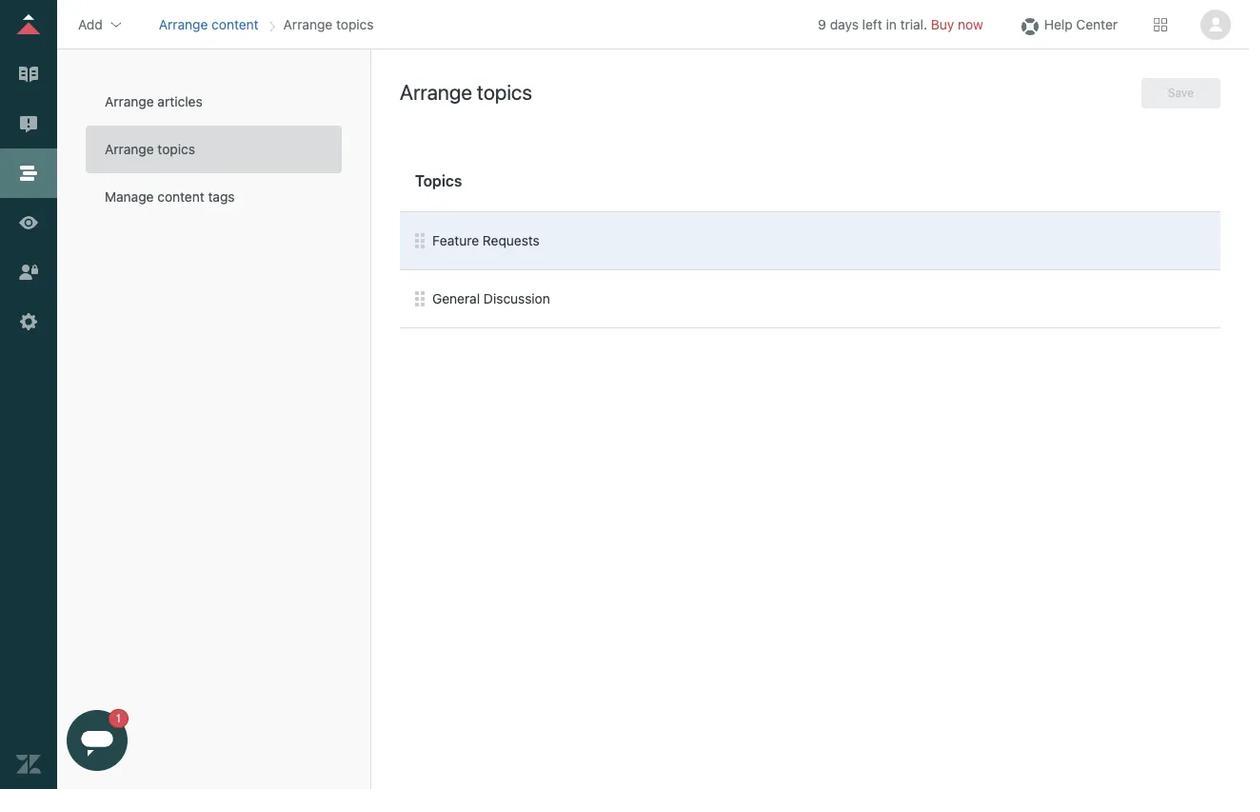 Task type: describe. For each thing, give the bounding box(es) containing it.
moderate content image
[[16, 111, 41, 136]]

2 horizontal spatial topics
[[477, 80, 532, 105]]

manage content tags
[[105, 189, 235, 205]]

feature requests link
[[432, 231, 540, 250]]

center
[[1077, 16, 1118, 32]]

help
[[1045, 16, 1073, 32]]

save
[[1169, 86, 1194, 100]]

content for arrange
[[212, 16, 259, 32]]

2 horizontal spatial arrange topics
[[400, 80, 532, 105]]

arrange content link
[[159, 16, 259, 32]]

general
[[432, 290, 480, 307]]

manage articles image
[[16, 62, 41, 87]]

topics inside navigation
[[336, 16, 374, 32]]

trial.
[[901, 16, 928, 32]]

arrange articles link
[[86, 78, 342, 126]]

tags
[[208, 189, 235, 205]]

left
[[863, 16, 883, 32]]

arrange articles
[[105, 93, 203, 110]]

settings image
[[16, 310, 41, 334]]

buy
[[931, 16, 955, 32]]

now
[[958, 16, 984, 32]]

save button
[[1142, 78, 1221, 109]]

0 horizontal spatial topics
[[158, 141, 195, 157]]

9
[[818, 16, 827, 32]]



Task type: locate. For each thing, give the bounding box(es) containing it.
arrange content
[[159, 16, 259, 32]]

2 vertical spatial arrange topics
[[105, 141, 195, 157]]

topics
[[336, 16, 374, 32], [477, 80, 532, 105], [158, 141, 195, 157]]

0 horizontal spatial arrange topics
[[105, 141, 195, 157]]

1 vertical spatial topics
[[477, 80, 532, 105]]

add
[[78, 16, 103, 32]]

discussion
[[484, 290, 550, 307]]

0 vertical spatial arrange topics
[[283, 16, 374, 32]]

help center
[[1045, 16, 1118, 32]]

0 horizontal spatial content
[[157, 189, 205, 205]]

requests
[[483, 232, 540, 248]]

navigation
[[155, 10, 378, 39]]

content for manage
[[157, 189, 205, 205]]

days
[[830, 16, 859, 32]]

arrange content image
[[16, 161, 41, 186]]

1 vertical spatial arrange topics
[[400, 80, 532, 105]]

2 vertical spatial topics
[[158, 141, 195, 157]]

feature requests
[[432, 232, 540, 248]]

content left tags
[[157, 189, 205, 205]]

add button
[[72, 10, 129, 39]]

zendesk image
[[16, 752, 41, 777]]

customize design image
[[16, 211, 41, 235]]

general discussion link
[[432, 289, 550, 308]]

zendesk products image
[[1154, 18, 1168, 31]]

navigation containing arrange content
[[155, 10, 378, 39]]

arrange topics
[[283, 16, 374, 32], [400, 80, 532, 105], [105, 141, 195, 157]]

1 vertical spatial content
[[157, 189, 205, 205]]

manage
[[105, 189, 154, 205]]

content up arrange articles link
[[212, 16, 259, 32]]

articles
[[158, 93, 203, 110]]

0 vertical spatial topics
[[336, 16, 374, 32]]

1 horizontal spatial arrange topics
[[283, 16, 374, 32]]

arrange
[[159, 16, 208, 32], [283, 16, 333, 32], [400, 80, 472, 105], [105, 93, 154, 110], [105, 141, 154, 157]]

manage content tags link
[[86, 173, 342, 221]]

feature
[[432, 232, 479, 248]]

in
[[886, 16, 897, 32]]

content
[[212, 16, 259, 32], [157, 189, 205, 205]]

user permissions image
[[16, 260, 41, 285]]

1 horizontal spatial content
[[212, 16, 259, 32]]

0 vertical spatial content
[[212, 16, 259, 32]]

general discussion
[[432, 290, 550, 307]]

9 days left in trial. buy now
[[818, 16, 984, 32]]

help center button
[[1012, 10, 1124, 39]]

1 horizontal spatial topics
[[336, 16, 374, 32]]



Task type: vqa. For each thing, say whether or not it's contained in the screenshot.
'content' corresponding to Manage
yes



